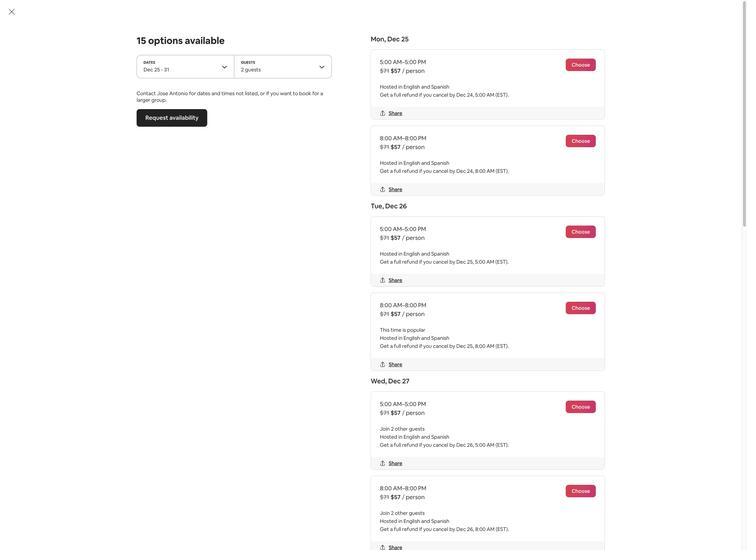 Task type: vqa. For each thing, say whether or not it's contained in the screenshot.
recommend!
yes



Task type: locate. For each thing, give the bounding box(es) containing it.
2 horizontal spatial experience
[[481, 376, 511, 383]]

october down emily
[[393, 121, 413, 127]]

am inside hosted in english and spanish get a full refund if you cancel by dec 25, 5:00 am (est).
[[487, 259, 495, 265]]

4 cancel from the top
[[433, 343, 449, 350]]

arrived
[[478, 358, 497, 366]]

0 vertical spatial popular
[[408, 327, 426, 334]]

back
[[498, 358, 511, 366], [495, 367, 509, 375]]

dinner
[[416, 367, 434, 375]]

3 share button from the top
[[377, 274, 406, 287]]

refund inside hosted in english and spanish get a full refund if you cancel by dec 24, 5:00 am (est).
[[403, 92, 418, 98]]

folks
[[410, 297, 423, 304]]

3 get from the top
[[380, 259, 389, 265]]

drones
[[166, 32, 185, 40]]

claire october 2023
[[393, 184, 426, 200]]

guests
[[245, 66, 261, 73], [409, 426, 425, 433], [537, 438, 553, 444], [409, 510, 425, 517]]

was inside our tour was great! gabriel made the bus ride enjoyable by teaching us all about the mayans and the places we were going, and communicated very well with us! we would definitely book with amigo tours again!!
[[398, 206, 409, 214]]

0 vertical spatial would
[[503, 224, 519, 232]]

0 vertical spatial this
[[380, 327, 390, 334]]

chichen down the prohibited.
[[194, 41, 217, 49]]

0 horizontal spatial up
[[374, 358, 381, 366]]

cancel inside join 2 other guests hosted in english and spanish get a full refund if you cancel by dec 26, 8:00 am (est).
[[433, 526, 449, 533]]

3 share from the top
[[389, 277, 403, 284]]

0 vertical spatial chichen
[[194, 41, 217, 49]]

guests 2 guests
[[241, 60, 261, 73]]

2 show from the top
[[374, 308, 389, 315]]

tour
[[437, 134, 448, 142], [386, 206, 397, 214], [528, 297, 539, 304]]

2023 for claire
[[414, 193, 426, 200]]

made up mayans
[[448, 206, 463, 214]]

0 vertical spatial 26
[[400, 202, 407, 210]]

1 vertical spatial larger
[[489, 288, 505, 295]]

tour;
[[499, 349, 511, 357]]

1 get from the top
[[380, 92, 389, 98]]

we up (needed
[[374, 323, 383, 331]]

is inside this time is popular hosted in english and spanish get a full refund if you cancel by dec 25, 8:00 am (est).
[[403, 327, 407, 334]]

6 english from the top
[[404, 518, 421, 525]]

26 for tue, dec 26
[[400, 202, 407, 210]]

places
[[485, 215, 502, 223]]

to up around
[[402, 358, 408, 366]]

0 horizontal spatial itza
[[218, 41, 228, 49]]

if inside this time is popular hosted in english and spanish get a full refund if you cancel by dec 25, 8:00 am (est).
[[420, 343, 423, 350]]

0 vertical spatial larger
[[137, 97, 150, 103]]

drones are prohibited. - excludes chichen itza tax (30 usd) - pickup time is approximately 5am. the exact time is reconfirmed the day before.
[[166, 32, 384, 58]]

full inside "join 2 other guests hosted in english and spanish get a full refund if you cancel by dec 26, 5:00 am (est)."
[[394, 442, 402, 449]]

5:00 inside hosted in english and spanish get a full refund if you cancel by dec 25, 5:00 am (est).
[[476, 259, 486, 265]]

knowledgeable
[[445, 305, 487, 313]]

definitely
[[374, 233, 399, 240], [496, 279, 521, 287]]

4 english from the top
[[404, 335, 421, 342]]

with up again!!
[[471, 224, 482, 232]]

0 horizontal spatial would
[[478, 279, 495, 287]]

6 get from the top
[[380, 526, 389, 533]]

1 vertical spatial with
[[416, 233, 428, 240]]

it left the easier
[[518, 341, 522, 348]]

2 get from the top
[[380, 168, 389, 175]]

1 hosted from the top
[[380, 84, 398, 90]]

5:00 am–5:00 pm $71 $57 / person down us
[[380, 225, 426, 242]]

1 horizontal spatial $71 $57 / person
[[508, 457, 553, 465]]

share button for hosted in english and spanish get a full refund if you cancel by dec 24, 8:00 am (est).
[[377, 183, 406, 196]]

(est). inside hosted in english and spanish get a full refund if you cancel by dec 25, 5:00 am (est).
[[496, 259, 509, 265]]

am–5:00 down mon, dec 25
[[393, 58, 417, 66]]

larger inside the contact jose antonio for dates and times not listed, or if you want to book for a larger group.
[[137, 97, 150, 103]]

1 horizontal spatial this
[[425, 438, 435, 444]]

1 refund from the top
[[403, 92, 418, 98]]

refund inside join 2 other guests hosted in english and spanish get a full refund if you cancel by dec 26, 8:00 am (est).
[[403, 526, 418, 533]]

by inside "join 2 other guests hosted in english and spanish get a full refund if you cancel by dec 26, 5:00 am (est)."
[[450, 442, 456, 449]]

about up communicated
[[413, 215, 430, 223]]

francys image
[[374, 258, 389, 272], [374, 258, 389, 272]]

0 horizontal spatial this
[[380, 327, 390, 334]]

6 refund from the top
[[403, 526, 418, 533]]

a inside "join 2 other guests hosted in english and spanish get a full refund if you cancel by dec 26, 5:00 am (est)."
[[391, 442, 393, 449]]

was up us
[[398, 206, 409, 214]]

2 horizontal spatial we
[[492, 224, 501, 232]]

reconfirmed
[[309, 50, 342, 58]]

hotel up wed,
[[374, 367, 388, 375]]

0 horizontal spatial book
[[299, 90, 311, 97]]

cancel inside "join 2 other guests hosted in english and spanish get a full refund if you cancel by dec 26, 5:00 am (est)."
[[433, 442, 449, 449]]

1 vertical spatial ride
[[484, 367, 494, 375]]

in inside this time is popular hosted in english and spanish get a full refund if you cancel by dec 25, 8:00 am (est).
[[399, 335, 403, 342]]

october inside emily october 2023
[[393, 121, 413, 127]]

8:00 inside '8:00 am–8:00 pm this time is popular'
[[425, 430, 435, 436]]

we up culture
[[468, 134, 477, 142]]

itza
[[218, 41, 228, 49], [528, 323, 538, 331]]

$71 $57 / person down "join 2 other guests hosted in english and spanish get a full refund if you cancel by dec 26, 5:00 am (est)."
[[425, 457, 470, 465]]

26, for 8:00 am–8:00 pm $71 $57 / person
[[468, 526, 475, 533]]

2023 inside francys october 2023
[[414, 266, 426, 272]]

guests for join 2 other guests hosted in english and spanish get a full refund if you cancel by dec 26, 5:00 am (est).
[[409, 426, 425, 433]]

3 refund from the top
[[403, 259, 418, 265]]

we inside i seriously enjoyed this experience and would definitely recommend. despite it being tailored for a larger group (it was a full bus and folks had made reservations off of different tour sites), the guide was really knowledgeable and made the experience all the more interesting by sharing her own stories. we visited in october, but it was still really hot at chichen itza (needed to buy water multiple times) --  super necessary to be hydrated. you can leave stuff in the bus, so that made it easier to bring only valuables. it was also a really long tour; we woke up at 4am to be picked up by 5am and arrived back at the hotel at around dinner time -- the bus on ride back to the hotel was nap time haha. again, a really great experience and would do again!
[[374, 323, 383, 331]]

itza inside drones are prohibited. - excludes chichen itza tax (30 usd) - pickup time is approximately 5am. the exact time is reconfirmed the day before.
[[218, 41, 228, 49]]

26, for 5:00 am–5:00 pm $71 $57 / person
[[468, 442, 475, 449]]

get inside hosted in english and spanish get a full refund if you cancel by dec 24, 8:00 am (est).
[[380, 168, 389, 175]]

pm
[[418, 58, 426, 66], [419, 135, 427, 142], [418, 225, 426, 233], [419, 302, 427, 309], [418, 401, 426, 408], [375, 430, 382, 436], [458, 430, 466, 436], [419, 485, 427, 493]]

1 english from the top
[[404, 84, 421, 90]]

1 show more button from the top
[[374, 235, 411, 243]]

2 25, from the top
[[468, 343, 474, 350]]

2 vertical spatial it
[[518, 341, 522, 348]]

other for 5:00 am–5:00 pm $71 $57 / person
[[395, 426, 408, 433]]

0 vertical spatial itza
[[218, 41, 228, 49]]

to right want
[[293, 90, 298, 97]]

very
[[446, 224, 458, 232]]

share down only
[[389, 362, 403, 368]]

share for hosted in english and spanish get a full refund if you cancel by dec 24, 8:00 am (est).
[[389, 186, 403, 193]]

3 8:00 am–8:00 pm $71 $57 / person from the top
[[380, 485, 427, 502]]

1 vertical spatial all
[[406, 215, 412, 223]]

wed, dec 27
[[371, 377, 410, 386]]

26,
[[468, 442, 475, 449], [468, 526, 475, 533]]

5 cancel from the top
[[433, 442, 449, 449]]

1 horizontal spatial tour
[[437, 134, 448, 142]]

itza up approximately
[[218, 41, 228, 49]]

about inside frank was an awesome tour guide! we loved this excursion and learning about the mayan culture and getting to see all the cool sights. would recommend!
[[409, 143, 425, 150]]

dec inside dates dec 25 - 31
[[144, 66, 153, 73]]

am–5:00 down us
[[393, 225, 417, 233]]

0 horizontal spatial popular
[[408, 327, 426, 334]]

5 refund from the top
[[403, 442, 418, 449]]

definitely up group
[[496, 279, 521, 287]]

larger up of
[[489, 288, 505, 295]]

1 8:00 am–8:00 pm $71 $57 / person from the top
[[380, 135, 427, 151]]

teaching
[[374, 215, 398, 223]]

5 english from the top
[[404, 434, 421, 441]]

show more up visited at the right
[[374, 308, 405, 315]]

0 vertical spatial ride
[[486, 206, 497, 214]]

4 spanish from the top
[[432, 335, 450, 342]]

hosted inside "join 2 other guests hosted in english and spanish get a full refund if you cancel by dec 26, 5:00 am (est)."
[[380, 434, 398, 441]]

2 hosted from the top
[[380, 160, 398, 166]]

tour down '(it' at the bottom of the page
[[528, 297, 539, 304]]

/
[[403, 67, 405, 75], [403, 143, 405, 151], [403, 234, 405, 242], [403, 311, 405, 318], [403, 410, 405, 417], [364, 457, 366, 465], [447, 457, 450, 465], [530, 457, 533, 465], [403, 494, 405, 502]]

2 horizontal spatial would
[[524, 376, 540, 383]]

be up the easier
[[533, 332, 540, 339]]

25 left 31
[[154, 66, 160, 73]]

1 vertical spatial 25,
[[468, 343, 474, 350]]

ride down the arrived
[[484, 367, 494, 375]]

2 inside "join 2 other guests hosted in english and spanish get a full refund if you cancel by dec 26, 5:00 am (est)."
[[391, 426, 394, 433]]

i seriously enjoyed this experience and would definitely recommend. despite it being tailored for a larger group (it was a full bus and folks had made reservations off of different tour sites), the guide was really knowledgeable and made the experience all the more interesting by sharing her own stories. we visited in october, but it was still really hot at chichen itza (needed to buy water multiple times) --  super necessary to be hydrated. you can leave stuff in the bus, so that made it easier to bring only valuables. it was also a really long tour; we woke up at 4am to be picked up by 5am and arrived back at the hotel at around dinner time -- the bus on ride back to the hotel was nap time haha. again, a really great experience and would do again!
[[374, 279, 541, 392]]

3 cancel from the top
[[433, 259, 449, 265]]

if inside hosted in english and spanish get a full refund if you cancel by dec 24, 8:00 am (est).
[[420, 168, 423, 175]]

emily image
[[374, 113, 389, 127]]

2 vertical spatial would
[[524, 376, 540, 383]]

2 for guests 2 guests
[[241, 66, 244, 73]]

0 horizontal spatial chichen
[[194, 41, 217, 49]]

5 share button from the top
[[377, 458, 406, 470]]

dates dec 25 - 31
[[144, 60, 169, 73]]

3 english from the top
[[404, 251, 421, 257]]

1 spanish from the top
[[432, 84, 450, 90]]

2 vertical spatial 8:00 am–8:00 pm $71 $57 / person
[[380, 485, 427, 502]]

show for definitely
[[374, 235, 389, 243]]

26 inside tue, dec 26 5:00 am–5:00 pm
[[367, 421, 374, 428]]

cancel inside hosted in english and spanish get a full refund if you cancel by dec 24, 8:00 am (est).
[[433, 168, 449, 175]]

this inside frank was an awesome tour guide! we loved this excursion and learning about the mayan culture and getting to see all the cool sights. would recommend!
[[494, 134, 504, 142]]

4 hosted from the top
[[380, 335, 398, 342]]

8:00 inside this time is popular hosted in english and spanish get a full refund if you cancel by dec 25, 8:00 am (est).
[[476, 343, 486, 350]]

1 share from the top
[[389, 110, 403, 117]]

2
[[241, 66, 244, 73], [391, 426, 394, 433], [519, 438, 522, 444], [391, 510, 394, 517]]

tax
[[229, 41, 238, 49]]

0 horizontal spatial it
[[432, 288, 436, 295]]

2 vertical spatial experience
[[481, 376, 511, 383]]

bus,
[[469, 341, 480, 348]]

for inside i seriously enjoyed this experience and would definitely recommend. despite it being tailored for a larger group (it was a full bus and folks had made reservations off of different tour sites), the guide was really knowledgeable and made the experience all the more interesting by sharing her own stories. we visited in october, but it was still really hot at chichen itza (needed to buy water multiple times) --  super necessary to be hydrated. you can leave stuff in the bus, so that made it easier to bring only valuables. it was also a really long tour; we woke up at 4am to be picked up by 5am and arrived back at the hotel at around dinner time -- the bus on ride back to the hotel was nap time haha. again, a really great experience and would do again!
[[476, 288, 484, 295]]

back down the arrived
[[495, 367, 509, 375]]

it
[[432, 288, 436, 295], [445, 323, 449, 331], [518, 341, 522, 348]]

list
[[163, 112, 579, 392]]

show up visited at the right
[[374, 308, 389, 315]]

1 24, from the top
[[468, 92, 475, 98]]

1 horizontal spatial popular
[[452, 438, 470, 444]]

1 vertical spatial 26
[[367, 421, 374, 428]]

claire image
[[374, 185, 389, 200], [374, 185, 389, 200]]

all right see
[[526, 143, 532, 150]]

0 horizontal spatial larger
[[137, 97, 150, 103]]

0 vertical spatial join
[[380, 426, 390, 433]]

and inside the contact jose antonio for dates and times not listed, or if you want to book for a larger group.
[[212, 90, 220, 97]]

25
[[402, 35, 409, 43], [154, 66, 160, 73]]

1 26, from the top
[[468, 442, 475, 449]]

october down the francys
[[393, 266, 413, 272]]

dec
[[388, 35, 400, 43], [144, 66, 153, 73], [457, 92, 466, 98], [457, 168, 466, 175], [386, 202, 398, 210], [457, 259, 466, 265], [457, 343, 466, 350], [389, 377, 401, 386], [355, 421, 366, 428], [457, 442, 466, 449], [457, 526, 466, 533]]

1 horizontal spatial hotel
[[527, 367, 541, 375]]

if inside hosted in english and spanish get a full refund if you cancel by dec 25, 5:00 am (est).
[[420, 259, 423, 265]]

5 share from the top
[[389, 460, 403, 467]]

by inside hosted in english and spanish get a full refund if you cancel by dec 24, 8:00 am (est).
[[450, 168, 456, 175]]

2 share button from the top
[[377, 183, 406, 196]]

our
[[374, 206, 384, 214]]

dec inside tue, dec 26 5:00 am–5:00 pm
[[355, 421, 366, 428]]

october inside sara october 2023
[[185, 121, 205, 127]]

1 horizontal spatial 26
[[400, 202, 407, 210]]

get inside hosted in english and spanish get a full refund if you cancel by dec 25, 5:00 am (est).
[[380, 259, 389, 265]]

larger left group.
[[137, 97, 150, 103]]

more for the
[[390, 308, 405, 315]]

1 vertical spatial chichen
[[505, 323, 527, 331]]

if inside join 2 other guests hosted in english and spanish get a full refund if you cancel by dec 26, 8:00 am (est).
[[420, 526, 423, 533]]

am–8:00 for this time is popular
[[394, 302, 417, 309]]

dec inside "join 2 other guests hosted in english and spanish get a full refund if you cancel by dec 26, 5:00 am (est)."
[[457, 442, 466, 449]]

1 vertical spatial 26,
[[468, 526, 475, 533]]

2 horizontal spatial tour
[[528, 297, 539, 304]]

would down woke
[[524, 376, 540, 383]]

0 horizontal spatial tour
[[386, 206, 397, 214]]

1 vertical spatial show more
[[374, 308, 405, 315]]

25, down times) on the bottom of the page
[[468, 343, 474, 350]]

6 hosted from the top
[[380, 518, 398, 525]]

to left bring on the right bottom of the page
[[374, 349, 380, 357]]

loved
[[478, 134, 493, 142]]

full
[[394, 92, 402, 98], [394, 168, 402, 175], [394, 259, 402, 265], [379, 297, 387, 304], [394, 343, 402, 350], [394, 442, 402, 449], [394, 526, 402, 533]]

in
[[399, 84, 403, 90], [399, 160, 403, 166], [399, 251, 403, 257], [403, 323, 408, 331], [399, 335, 403, 342], [453, 341, 457, 348], [399, 434, 403, 441], [399, 518, 403, 525]]

0 vertical spatial 25
[[402, 35, 409, 43]]

leave
[[424, 341, 438, 348]]

hosted in english and spanish get a full refund if you cancel by dec 24, 8:00 am (est).
[[380, 160, 510, 175]]

we right tour;
[[513, 349, 521, 357]]

2 show more from the top
[[374, 308, 405, 315]]

to inside frank was an awesome tour guide! we loved this excursion and learning about the mayan culture and getting to see all the cool sights. would recommend!
[[508, 143, 514, 150]]

we
[[468, 134, 477, 142], [492, 224, 501, 232], [374, 323, 383, 331]]

itza down "stories." at the right bottom
[[528, 323, 538, 331]]

spanish inside "join 2 other guests hosted in english and spanish get a full refund if you cancel by dec 26, 5:00 am (est)."
[[432, 434, 450, 441]]

all down guide
[[406, 314, 411, 322]]

is
[[202, 50, 206, 58], [303, 50, 307, 58], [403, 327, 407, 334], [448, 438, 451, 444]]

join for 8:00 am–8:00 pm $71 $57 / person
[[380, 510, 390, 517]]

to down tour;
[[510, 367, 516, 375]]

a inside hosted in english and spanish get a full refund if you cancel by dec 25, 5:00 am (est).
[[391, 259, 393, 265]]

guests inside guests 2 guests
[[245, 66, 261, 73]]

chichen down own
[[505, 323, 527, 331]]

sites),
[[374, 305, 390, 313]]

4 refund from the top
[[403, 343, 418, 350]]

it up had
[[432, 288, 436, 295]]

4 get from the top
[[380, 343, 389, 350]]

5 spanish from the top
[[432, 434, 450, 441]]

by inside join 2 other guests hosted in english and spanish get a full refund if you cancel by dec 26, 8:00 am (est).
[[450, 526, 456, 533]]

5:00 am–5:00 pm $71 $57 / person
[[380, 58, 426, 75], [380, 225, 426, 242], [380, 401, 426, 417]]

am inside hosted in english and spanish get a full refund if you cancel by dec 24, 5:00 am (est).
[[487, 92, 495, 98]]

0 horizontal spatial 26
[[367, 421, 374, 428]]

be up around
[[409, 358, 416, 366]]

the
[[262, 50, 272, 58]]

great!
[[410, 206, 426, 214]]

picked
[[418, 358, 436, 366]]

0 vertical spatial it
[[432, 288, 436, 295]]

were
[[513, 215, 526, 223]]

1 vertical spatial 5:00 am–5:00 pm $71 $57 / person
[[380, 225, 426, 242]]

buy
[[405, 332, 415, 339]]

about down awesome
[[409, 143, 425, 150]]

all inside i seriously enjoyed this experience and would definitely recommend. despite it being tailored for a larger group (it was a full bus and folks had made reservations off of different tour sites), the guide was really knowledgeable and made the experience all the more interesting by sharing her own stories. we visited in october, but it was still really hot at chichen itza (needed to buy water multiple times) --  super necessary to be hydrated. you can leave stuff in the bus, so that made it easier to bring only valuables. it was also a really long tour; we woke up at 4am to be picked up by 5am and arrived back at the hotel at around dinner time -- the bus on ride back to the hotel was nap time haha. again, a really great experience and would do again!
[[406, 314, 411, 322]]

tailored
[[454, 288, 475, 295]]

(est). inside hosted in english and spanish get a full refund if you cancel by dec 24, 5:00 am (est).
[[496, 92, 509, 98]]

1 vertical spatial join
[[508, 438, 518, 444]]

for left dates
[[189, 90, 196, 97]]

1 vertical spatial we
[[492, 224, 501, 232]]

2023 up the great!
[[414, 193, 426, 200]]

am inside this time is popular hosted in english and spanish get a full refund if you cancel by dec 25, 8:00 am (est).
[[487, 343, 495, 350]]

share right / person
[[389, 460, 403, 467]]

26 for tue, dec 26 5:00 am–5:00 pm
[[367, 421, 374, 428]]

0 vertical spatial 8:00 am–8:00 pm $71 $57 / person
[[380, 135, 427, 151]]

2 26, from the top
[[468, 526, 475, 533]]

share up tue, dec 26
[[389, 186, 403, 193]]

26 up us
[[400, 202, 407, 210]]

for right want
[[313, 90, 319, 97]]

this inside '8:00 am–8:00 pm this time is popular'
[[425, 438, 435, 444]]

2 8:00 am–8:00 pm $71 $57 / person from the top
[[380, 302, 427, 318]]

1 horizontal spatial itza
[[528, 323, 538, 331]]

definitely down 'going,'
[[374, 233, 399, 240]]

1 25, from the top
[[468, 259, 474, 265]]

(1,252
[[193, 93, 215, 104]]

0 horizontal spatial definitely
[[374, 233, 399, 240]]

1 horizontal spatial up
[[437, 358, 444, 366]]

0 horizontal spatial $71 $57 / person
[[425, 457, 470, 465]]

communicated
[[404, 224, 445, 232]]

up down it
[[437, 358, 444, 366]]

spanish inside this time is popular hosted in english and spanish get a full refund if you cancel by dec 25, 8:00 am (est).
[[432, 335, 450, 342]]

1 vertical spatial popular
[[452, 438, 470, 444]]

tour up the 'teaching'
[[386, 206, 397, 214]]

$71
[[380, 67, 390, 75], [380, 143, 390, 151], [380, 234, 390, 242], [380, 311, 390, 318], [380, 410, 390, 417], [425, 457, 434, 465], [508, 457, 518, 465], [380, 494, 390, 502]]

31
[[164, 66, 169, 73]]

5:00 inside hosted in english and spanish get a full refund if you cancel by dec 24, 5:00 am (est).
[[476, 92, 486, 98]]

english inside join 2 other guests hosted in english and spanish get a full refund if you cancel by dec 26, 8:00 am (est).
[[404, 518, 421, 525]]

2023 down 4.54 (1,252 reviews)
[[206, 121, 218, 127]]

2 5:00 am–5:00 pm $71 $57 / person from the top
[[380, 225, 426, 242]]

bus up great
[[465, 367, 474, 375]]

are
[[187, 32, 195, 40]]

0 horizontal spatial this
[[424, 279, 434, 287]]

1 horizontal spatial this
[[494, 134, 504, 142]]

1 vertical spatial bus
[[388, 297, 398, 304]]

0 vertical spatial show
[[374, 235, 389, 243]]

am–5:00 up / person
[[353, 430, 374, 436]]

5:00 am–5:00 pm $71 $57 / person down again!
[[380, 401, 426, 417]]

show more button up visited at the right
[[374, 308, 411, 315]]

1 vertical spatial book
[[401, 233, 415, 240]]

by inside hosted in english and spanish get a full refund if you cancel by dec 25, 5:00 am (est).
[[450, 259, 456, 265]]

24, for 5:00 am–5:00 pm $71 $57 / person
[[468, 92, 475, 98]]

1 horizontal spatial tue,
[[371, 202, 384, 210]]

1 show more from the top
[[374, 235, 405, 243]]

0 vertical spatial definitely
[[374, 233, 399, 240]]

and inside hosted in english and spanish get a full refund if you cancel by dec 24, 8:00 am (est).
[[422, 160, 431, 166]]

book right want
[[299, 90, 311, 97]]

before.
[[365, 50, 384, 58]]

0 vertical spatial 25,
[[468, 259, 474, 265]]

share up recommend.
[[389, 277, 403, 284]]

26 up / person
[[367, 421, 374, 428]]

1 horizontal spatial definitely
[[496, 279, 521, 287]]

i
[[374, 279, 376, 287]]

all right us
[[406, 215, 412, 223]]

am–5:00 down again!
[[393, 401, 417, 408]]

2 spanish from the top
[[432, 160, 450, 166]]

1 vertical spatial it
[[445, 323, 449, 331]]

get
[[380, 92, 389, 98], [380, 168, 389, 175], [380, 259, 389, 265], [380, 343, 389, 350], [380, 442, 389, 449], [380, 526, 389, 533]]

october for emily
[[393, 121, 413, 127]]

2 inside guests 2 guests
[[241, 66, 244, 73]]

experience down on on the bottom
[[481, 376, 511, 383]]

it right but
[[445, 323, 449, 331]]

definitely inside i seriously enjoyed this experience and would definitely recommend. despite it being tailored for a larger group (it was a full bus and folks had made reservations off of different tour sites), the guide was really knowledgeable and made the experience all the more interesting by sharing her own stories. we visited in october, but it was still really hot at chichen itza (needed to buy water multiple times) --  super necessary to be hydrated. you can leave stuff in the bus, so that made it easier to bring only valuables. it was also a really long tour; we woke up at 4am to be picked up by 5am and arrived back at the hotel at around dinner time -- the bus on ride back to the hotel was nap time haha. again, a really great experience and would do again!
[[496, 279, 521, 287]]

0 horizontal spatial we
[[374, 323, 383, 331]]

0 horizontal spatial for
[[189, 90, 196, 97]]

2 vertical spatial bus
[[465, 367, 474, 375]]

emily
[[393, 112, 408, 120]]

october down sara at left
[[185, 121, 205, 127]]

us!
[[484, 224, 491, 232]]

you inside the contact jose antonio for dates and times not listed, or if you want to book for a larger group.
[[270, 90, 279, 97]]

share button
[[377, 107, 406, 120], [377, 183, 406, 196], [377, 274, 406, 287], [377, 359, 406, 371], [377, 458, 406, 470]]

1 vertical spatial tour
[[386, 206, 397, 214]]

english inside hosted in english and spanish get a full refund if you cancel by dec 25, 5:00 am (est).
[[404, 251, 421, 257]]

show more for sites),
[[374, 308, 405, 315]]

wed,
[[371, 377, 387, 386]]

chichen inside i seriously enjoyed this experience and would definitely recommend. despite it being tailored for a larger group (it was a full bus and folks had made reservations off of different tour sites), the guide was really knowledgeable and made the experience all the more interesting by sharing her own stories. we visited in october, but it was still really hot at chichen itza (needed to buy water multiple times) --  super necessary to be hydrated. you can leave stuff in the bus, so that made it easier to bring only valuables. it was also a really long tour; we woke up at 4am to be picked up by 5am and arrived back at the hotel at around dinner time -- the bus on ride back to the hotel was nap time haha. again, a really great experience and would do again!
[[505, 323, 527, 331]]

4.54 (1,252 reviews)
[[175, 93, 248, 104]]

0 horizontal spatial be
[[409, 358, 416, 366]]

$57
[[391, 67, 401, 75], [391, 143, 401, 151], [391, 234, 401, 242], [391, 311, 401, 318], [391, 410, 401, 417], [436, 457, 446, 465], [519, 457, 529, 465], [391, 494, 401, 502]]

2 share from the top
[[389, 186, 403, 193]]

october for sara
[[185, 121, 205, 127]]

0 vertical spatial all
[[526, 143, 532, 150]]

we down enjoyable
[[504, 215, 512, 223]]

4.54
[[175, 93, 191, 104]]

1 horizontal spatial we
[[513, 349, 521, 357]]

tour up mayan
[[437, 134, 448, 142]]

this up getting
[[494, 134, 504, 142]]

sara image
[[166, 113, 181, 127], [166, 113, 181, 127]]

bus inside our tour was great! gabriel made the bus ride enjoyable by teaching us all about the mayans and the places we were going, and communicated very well with us! we would definitely book with amigo tours again!!
[[475, 206, 485, 214]]

back down tour;
[[498, 358, 511, 366]]

25, down again!!
[[468, 259, 474, 265]]

more up october,
[[423, 314, 437, 322]]

join inside "join 2 other guests hosted in english and spanish get a full refund if you cancel by dec 26, 5:00 am (est)."
[[380, 426, 390, 433]]

experience up visited at the right
[[374, 314, 404, 322]]

0 vertical spatial tue,
[[371, 202, 384, 210]]

around
[[396, 367, 415, 375]]

dec inside hosted in english and spanish get a full refund if you cancel by dec 24, 8:00 am (est).
[[457, 168, 466, 175]]

spanish inside hosted in english and spanish get a full refund if you cancel by dec 24, 8:00 am (est).
[[432, 160, 450, 166]]

0 vertical spatial experience
[[435, 279, 466, 287]]

bus up us!
[[475, 206, 485, 214]]

share right emily image at the right
[[389, 110, 403, 117]]

4am
[[389, 358, 401, 366]]

2 24, from the top
[[468, 168, 475, 175]]

water
[[417, 332, 432, 339]]

necessary
[[497, 332, 524, 339]]

0 horizontal spatial we
[[504, 215, 512, 223]]

1 horizontal spatial 25
[[402, 35, 409, 43]]

cancel inside hosted in english and spanish get a full refund if you cancel by dec 25, 5:00 am (est).
[[433, 259, 449, 265]]

$71 $57 / person
[[425, 457, 470, 465], [508, 457, 553, 465]]

show more down 'going,'
[[374, 235, 405, 243]]

1 vertical spatial we
[[513, 349, 521, 357]]

for up reservations
[[476, 288, 484, 295]]

if
[[266, 90, 269, 97], [420, 92, 423, 98], [420, 168, 423, 175], [420, 259, 423, 265], [420, 343, 423, 350], [420, 442, 423, 449], [420, 526, 423, 533]]

hotel down woke
[[527, 367, 541, 375]]

1 show from the top
[[374, 235, 389, 243]]

again!!
[[462, 233, 480, 240]]

5 get from the top
[[380, 442, 389, 449]]

1 vertical spatial this
[[424, 279, 434, 287]]

all
[[526, 143, 532, 150], [406, 215, 412, 223], [406, 314, 411, 322]]

2 english from the top
[[404, 160, 421, 166]]

3 hosted from the top
[[380, 251, 398, 257]]

1 vertical spatial tue,
[[342, 421, 353, 428]]

15 options available
[[137, 34, 225, 47]]

am–5:00 for get a full refund if you cancel by dec 24, 5:00 am (est).
[[393, 58, 417, 66]]

dec inside this time is popular hosted in english and spanish get a full refund if you cancel by dec 25, 8:00 am (est).
[[457, 343, 466, 350]]

in inside hosted in english and spanish get a full refund if you cancel by dec 24, 5:00 am (est).
[[399, 84, 403, 90]]

0 vertical spatial we
[[504, 215, 512, 223]]

at
[[498, 323, 504, 331], [382, 358, 388, 366], [512, 358, 518, 366], [389, 367, 395, 375]]

2 show more button from the top
[[374, 308, 411, 315]]

2023 up enjoyed
[[414, 266, 426, 272]]

share for hosted in english and spanish get a full refund if you cancel by dec 24, 5:00 am (est).
[[389, 110, 403, 117]]

show down 'going,'
[[374, 235, 389, 243]]

ride up places
[[486, 206, 497, 214]]

october
[[185, 121, 205, 127], [393, 121, 413, 127], [393, 193, 413, 200], [393, 266, 413, 272]]

you inside hosted in english and spanish get a full refund if you cancel by dec 24, 8:00 am (est).
[[424, 168, 432, 175]]

on
[[475, 367, 482, 375]]

tue, for tue, dec 26
[[371, 202, 384, 210]]

to
[[293, 90, 298, 97], [508, 143, 514, 150], [398, 332, 404, 339], [526, 332, 531, 339], [374, 349, 380, 357], [402, 358, 408, 366], [510, 367, 516, 375]]

you inside join 2 other guests hosted in english and spanish get a full refund if you cancel by dec 26, 8:00 am (est).
[[424, 526, 432, 533]]

other
[[395, 426, 408, 433], [523, 438, 536, 444], [395, 510, 408, 517]]

1 horizontal spatial larger
[[489, 288, 505, 295]]

5:00 am–5:00 pm $71 $57 / person down mon, dec 25
[[380, 58, 426, 75]]

1 vertical spatial about
[[413, 215, 430, 223]]

1 cancel from the top
[[433, 92, 449, 98]]

show more button for sites),
[[374, 308, 411, 315]]

0 vertical spatial this
[[494, 134, 504, 142]]

24, for 8:00 am–8:00 pm $71 $57 / person
[[468, 168, 475, 175]]

0 horizontal spatial hotel
[[374, 367, 388, 375]]

her
[[498, 314, 507, 322]]

we down places
[[492, 224, 501, 232]]

6 cancel from the top
[[433, 526, 449, 533]]

popular inside this time is popular hosted in english and spanish get a full refund if you cancel by dec 25, 8:00 am (est).
[[408, 327, 426, 334]]

5 hosted from the top
[[380, 434, 398, 441]]

book down us
[[401, 233, 415, 240]]

see
[[515, 143, 525, 150]]

0 vertical spatial with
[[471, 224, 482, 232]]

bring
[[381, 349, 395, 357]]

sights.
[[397, 151, 415, 159]]

2 cancel from the top
[[433, 168, 449, 175]]

1 vertical spatial definitely
[[496, 279, 521, 287]]

valuables.
[[409, 349, 436, 357]]

0 vertical spatial 26,
[[468, 442, 475, 449]]

/ person
[[364, 457, 386, 465]]

october down claire
[[393, 193, 413, 200]]

1 share button from the top
[[377, 107, 406, 120]]

6 spanish from the top
[[432, 518, 450, 525]]

2 horizontal spatial bus
[[475, 206, 485, 214]]

would
[[503, 224, 519, 232], [478, 279, 495, 287], [524, 376, 540, 383]]

0 vertical spatial tour
[[437, 134, 448, 142]]

sharing
[[477, 314, 497, 322]]

refund inside hosted in english and spanish get a full refund if you cancel by dec 25, 5:00 am (est).
[[403, 259, 418, 265]]

1 5:00 am–5:00 pm $71 $57 / person from the top
[[380, 58, 426, 75]]

more for book
[[390, 235, 405, 243]]

2 vertical spatial tour
[[528, 297, 539, 304]]

was right it
[[442, 349, 452, 357]]

other inside "join 2 other guests hosted in english and spanish get a full refund if you cancel by dec 26, 5:00 am (est)."
[[395, 426, 408, 433]]

dec inside hosted in english and spanish get a full refund if you cancel by dec 24, 5:00 am (est).
[[457, 92, 466, 98]]

0 vertical spatial other
[[395, 426, 408, 433]]

in inside "join 2 other guests hosted in english and spanish get a full refund if you cancel by dec 26, 5:00 am (est)."
[[399, 434, 403, 441]]

bus down recommend.
[[388, 297, 398, 304]]

experience up being
[[435, 279, 466, 287]]

join 2 other guests hosted in english and spanish get a full refund if you cancel by dec 26, 8:00 am (est).
[[380, 510, 510, 533]]

3 spanish from the top
[[432, 251, 450, 257]]

1 vertical spatial 24,
[[468, 168, 475, 175]]

being
[[437, 288, 453, 295]]

2023 up awesome
[[414, 121, 426, 127]]

am–8:00
[[394, 135, 417, 142], [394, 302, 417, 309], [436, 430, 457, 436], [394, 485, 417, 493]]

hosted inside hosted in english and spanish get a full refund if you cancel by dec 24, 8:00 am (est).
[[380, 160, 398, 166]]

guests inside "join 2 other guests hosted in english and spanish get a full refund if you cancel by dec 26, 5:00 am (est)."
[[409, 426, 425, 433]]

in inside hosted in english and spanish get a full refund if you cancel by dec 24, 8:00 am (est).
[[399, 160, 403, 166]]

at down necessary
[[512, 358, 518, 366]]

0 vertical spatial 5:00 am–5:00 pm $71 $57 / person
[[380, 58, 426, 75]]

$71 $57 / person down join 2 other guests
[[508, 457, 553, 465]]

2 refund from the top
[[403, 168, 418, 175]]

guests
[[241, 60, 255, 65]]

0 vertical spatial we
[[468, 134, 477, 142]]

more right sites),
[[390, 308, 405, 315]]

4 share from the top
[[389, 362, 403, 368]]

share button for hosted in english and spanish get a full refund if you cancel by dec 24, 5:00 am (est).
[[377, 107, 406, 120]]



Task type: describe. For each thing, give the bounding box(es) containing it.
was right '(it' at the bottom of the page
[[531, 288, 541, 295]]

guests for join 2 other guests hosted in english and spanish get a full refund if you cancel by dec 26, 8:00 am (est).
[[409, 510, 425, 517]]

show for sites),
[[374, 308, 389, 315]]

5:00 inside tue, dec 26 5:00 am–5:00 pm
[[342, 430, 352, 436]]

we inside our tour was great! gabriel made the bus ride enjoyable by teaching us all about the mayans and the places we were going, and communicated very well with us! we would definitely book with amigo tours again!!
[[492, 224, 501, 232]]

0 horizontal spatial with
[[416, 233, 428, 240]]

english inside hosted in english and spanish get a full refund if you cancel by dec 24, 8:00 am (est).
[[404, 160, 421, 166]]

can
[[413, 341, 422, 348]]

the inside drones are prohibited. - excludes chichen itza tax (30 usd) - pickup time is approximately 5am. the exact time is reconfirmed the day before.
[[343, 50, 352, 58]]

prohibited.
[[196, 32, 226, 40]]

guide
[[401, 305, 417, 313]]

5:00 inside "join 2 other guests hosted in english and spanish get a full refund if you cancel by dec 26, 5:00 am (est)."
[[476, 442, 486, 449]]

really down sharing
[[472, 323, 486, 331]]

group
[[506, 288, 523, 295]]

0 horizontal spatial bus
[[388, 297, 398, 304]]

frank was an awesome tour guide! we loved this excursion and learning about the mayan culture and getting to see all the cool sights. would recommend!
[[374, 134, 532, 159]]

pm inside '8:00 am–8:00 pm this time is popular'
[[458, 430, 466, 436]]

well
[[459, 224, 469, 232]]

join 2 other guests
[[508, 438, 553, 444]]

get inside this time is popular hosted in english and spanish get a full refund if you cancel by dec 25, 8:00 am (est).
[[380, 343, 389, 350]]

list containing sara
[[163, 112, 579, 392]]

2 for join 2 other guests hosted in english and spanish get a full refund if you cancel by dec 26, 8:00 am (est).
[[391, 510, 394, 517]]

day
[[354, 50, 364, 58]]

guests for join 2 other guests
[[537, 438, 553, 444]]

am–5:00 for hosted in english and spanish
[[393, 401, 417, 408]]

still
[[462, 323, 471, 331]]

am–8:00 inside '8:00 am–8:00 pm this time is popular'
[[436, 430, 457, 436]]

spanish inside join 2 other guests hosted in english and spanish get a full refund if you cancel by dec 26, 8:00 am (est).
[[432, 518, 450, 525]]

5am
[[453, 358, 465, 366]]

learning
[[386, 143, 407, 150]]

really down had
[[430, 305, 444, 313]]

reviews)
[[216, 93, 248, 104]]

25 for dates dec 25 - 31
[[154, 66, 160, 73]]

definitely inside our tour was great! gabriel made the bus ride enjoyable by teaching us all about the mayans and the places we were going, and communicated very well with us! we would definitely book with amigo tours again!!
[[374, 233, 399, 240]]

1 horizontal spatial it
[[445, 323, 449, 331]]

25, inside this time is popular hosted in english and spanish get a full refund if you cancel by dec 25, 8:00 am (est).
[[468, 343, 474, 350]]

2 $71 $57 / person from the left
[[508, 457, 553, 465]]

other for 8:00 am–8:00 pm $71 $57 / person
[[395, 510, 408, 517]]

about inside our tour was great! gabriel made the bus ride enjoyable by teaching us all about the mayans and the places we were going, and communicated very well with us! we would definitely book with amigo tours again!!
[[413, 215, 430, 223]]

full inside hosted in english and spanish get a full refund if you cancel by dec 24, 8:00 am (est).
[[394, 168, 402, 175]]

refund inside hosted in english and spanish get a full refund if you cancel by dec 24, 8:00 am (est).
[[403, 168, 418, 175]]

francys october 2023
[[393, 257, 426, 272]]

stuff
[[439, 341, 451, 348]]

off
[[487, 297, 495, 304]]

culture
[[455, 143, 474, 150]]

mayans
[[441, 215, 462, 223]]

share button for hosted in english and spanish get a full refund if you cancel by dec 25, 5:00 am (est).
[[377, 274, 406, 287]]

but
[[434, 323, 444, 331]]

emily image
[[374, 113, 389, 127]]

this inside i seriously enjoyed this experience and would definitely recommend. despite it being tailored for a larger group (it was a full bus and folks had made reservations off of different tour sites), the guide was really knowledgeable and made the experience all the more interesting by sharing her own stories. we visited in october, but it was still really hot at chichen itza (needed to buy water multiple times) --  super necessary to be hydrated. you can leave stuff in the bus, so that made it easier to bring only valuables. it was also a really long tour; we woke up at 4am to be picked up by 5am and arrived back at the hotel at around dinner time -- the bus on ride back to the hotel was nap time haha. again, a really great experience and would do again!
[[424, 279, 434, 287]]

8:00 am–8:00 pm $71 $57 / person for hosted in english and spanish
[[380, 135, 427, 151]]

1 horizontal spatial be
[[533, 332, 540, 339]]

would
[[416, 151, 433, 159]]

was up do
[[374, 376, 385, 383]]

october for claire
[[393, 193, 413, 200]]

tour inside i seriously enjoyed this experience and would definitely recommend. despite it being tailored for a larger group (it was a full bus and folks had made reservations off of different tour sites), the guide was really knowledgeable and made the experience all the more interesting by sharing her own stories. we visited in october, but it was still really hot at chichen itza (needed to buy water multiple times) --  super necessary to be hydrated. you can leave stuff in the bus, so that made it easier to bring only valuables. it was also a really long tour; we woke up at 4am to be picked up by 5am and arrived back at the hotel at around dinner time -- the bus on ride back to the hotel was nap time haha. again, a really great experience and would do again!
[[528, 297, 539, 304]]

am–5:00 for get a full refund if you cancel by dec 25, 5:00 am (est).
[[393, 225, 417, 233]]

1 horizontal spatial bus
[[465, 367, 474, 375]]

amigo
[[429, 233, 446, 240]]

2 for join 2 other guests hosted in english and spanish get a full refund if you cancel by dec 26, 5:00 am (est).
[[391, 426, 394, 433]]

reservations
[[453, 297, 486, 304]]

refund inside this time is popular hosted in english and spanish get a full refund if you cancel by dec 25, 8:00 am (est).
[[403, 343, 418, 350]]

if inside the contact jose antonio for dates and times not listed, or if you want to book for a larger group.
[[266, 90, 269, 97]]

a inside hosted in english and spanish get a full refund if you cancel by dec 24, 5:00 am (est).
[[391, 92, 393, 98]]

you inside this time is popular hosted in english and spanish get a full refund if you cancel by dec 25, 8:00 am (est).
[[424, 343, 432, 350]]

october for francys
[[393, 266, 413, 272]]

at down bring on the right bottom of the page
[[382, 358, 388, 366]]

tour inside frank was an awesome tour guide! we loved this excursion and learning about the mayan culture and getting to see all the cool sights. would recommend!
[[437, 134, 448, 142]]

if inside hosted in english and spanish get a full refund if you cancel by dec 24, 5:00 am (est).
[[420, 92, 423, 98]]

chichen inside drones are prohibited. - excludes chichen itza tax (30 usd) - pickup time is approximately 5am. the exact time is reconfirmed the day before.
[[194, 41, 217, 49]]

visited
[[384, 323, 402, 331]]

only
[[397, 349, 408, 357]]

4 share button from the top
[[377, 359, 406, 371]]

our tour was great! gabriel made the bus ride enjoyable by teaching us all about the mayans and the places we were going, and communicated very well with us! we would definitely book with amigo tours again!!
[[374, 206, 532, 240]]

am–5:00 inside tue, dec 26 5:00 am–5:00 pm
[[353, 430, 374, 436]]

want
[[280, 90, 292, 97]]

long
[[486, 349, 497, 357]]

francys
[[393, 257, 414, 265]]

enjoyed
[[402, 279, 423, 287]]

1 vertical spatial other
[[523, 438, 536, 444]]

us
[[399, 215, 405, 223]]

also
[[454, 349, 464, 357]]

mon, dec 25
[[371, 35, 409, 43]]

1 vertical spatial experience
[[374, 314, 404, 322]]

listed,
[[245, 90, 259, 97]]

hydrated.
[[374, 341, 400, 348]]

contact
[[137, 90, 156, 97]]

tue, dec 26 5:00 am–5:00 pm
[[342, 421, 382, 436]]

again,
[[427, 376, 444, 383]]

8:00 am–8:00 pm $71 $57 / person for this time is popular
[[380, 302, 427, 318]]

am inside hosted in english and spanish get a full refund if you cancel by dec 24, 8:00 am (est).
[[487, 168, 495, 175]]

we inside our tour was great! gabriel made the bus ride enjoyable by teaching us all about the mayans and the places we were going, and communicated very well with us! we would definitely book with amigo tours again!!
[[504, 215, 512, 223]]

not
[[236, 90, 244, 97]]

you inside "join 2 other guests hosted in english and spanish get a full refund if you cancel by dec 26, 5:00 am (est)."
[[424, 442, 432, 449]]

sara
[[185, 112, 197, 120]]

25 for mon, dec 25
[[402, 35, 409, 43]]

at up "nap"
[[389, 367, 395, 375]]

pickup
[[169, 50, 187, 58]]

super
[[480, 332, 496, 339]]

awesome
[[410, 134, 436, 142]]

this inside this time is popular hosted in english and spanish get a full refund if you cancel by dec 25, 8:00 am (est).
[[380, 327, 390, 334]]

hosted in english and spanish get a full refund if you cancel by dec 24, 5:00 am (est).
[[380, 84, 509, 98]]

enjoyable
[[498, 206, 524, 214]]

was down the interesting at the bottom of the page
[[450, 323, 461, 331]]

great
[[465, 376, 479, 383]]

book inside the contact jose antonio for dates and times not listed, or if you want to book for a larger group.
[[299, 90, 311, 97]]

am inside join 2 other guests hosted in english and spanish get a full refund if you cancel by dec 26, 8:00 am (est).
[[487, 526, 495, 533]]

antonio
[[169, 90, 188, 97]]

popular inside '8:00 am–8:00 pm this time is popular'
[[452, 438, 470, 444]]

show more for definitely
[[374, 235, 405, 243]]

times)
[[457, 332, 474, 339]]

share for hosted in english and spanish get a full refund if you cancel by dec 25, 5:00 am (est).
[[389, 277, 403, 284]]

english inside hosted in english and spanish get a full refund if you cancel by dec 24, 5:00 am (est).
[[404, 84, 421, 90]]

full inside i seriously enjoyed this experience and would definitely recommend. despite it being tailored for a larger group (it was a full bus and folks had made reservations off of different tour sites), the guide was really knowledgeable and made the experience all the more interesting by sharing her own stories. we visited in october, but it was still really hot at chichen itza (needed to buy water multiple times) --  super necessary to be hydrated. you can leave stuff in the bus, so that made it easier to bring only valuables. it was also a really long tour; we woke up at 4am to be picked up by 5am and arrived back at the hotel at around dinner time -- the bus on ride back to the hotel was nap time haha. again, a really great experience and would do again!
[[379, 297, 387, 304]]

get inside hosted in english and spanish get a full refund if you cancel by dec 24, 5:00 am (est).
[[380, 92, 389, 98]]

2023 for emily
[[414, 121, 426, 127]]

claire
[[393, 184, 409, 192]]

1 vertical spatial back
[[495, 367, 509, 375]]

tours
[[447, 233, 461, 240]]

by inside our tour was great! gabriel made the bus ride enjoyable by teaching us all about the mayans and the places we were going, and communicated very well with us! we would definitely book with amigo tours again!!
[[525, 206, 532, 214]]

you inside hosted in english and spanish get a full refund if you cancel by dec 24, 5:00 am (est).
[[424, 92, 432, 98]]

excludes
[[169, 41, 193, 49]]

was down had
[[418, 305, 428, 313]]

2 hotel from the left
[[527, 367, 541, 375]]

by inside hosted in english and spanish get a full refund if you cancel by dec 24, 5:00 am (est).
[[450, 92, 456, 98]]

2 up from the left
[[437, 358, 444, 366]]

hot
[[488, 323, 497, 331]]

hosted inside this time is popular hosted in english and spanish get a full refund if you cancel by dec 25, 8:00 am (est).
[[380, 335, 398, 342]]

english inside "join 2 other guests hosted in english and spanish get a full refund if you cancel by dec 26, 5:00 am (est)."
[[404, 434, 421, 441]]

1 up from the left
[[374, 358, 381, 366]]

spanish inside hosted in english and spanish get a full refund if you cancel by dec 24, 5:00 am (est).
[[432, 84, 450, 90]]

you inside hosted in english and spanish get a full refund if you cancel by dec 25, 5:00 am (est).
[[424, 259, 432, 265]]

1 horizontal spatial for
[[313, 90, 319, 97]]

tue, for tue, dec 26 5:00 am–5:00 pm
[[342, 421, 353, 428]]

despite
[[410, 288, 431, 295]]

at right hot
[[498, 323, 504, 331]]

dec inside hosted in english and spanish get a full refund if you cancel by dec 25, 5:00 am (est).
[[457, 259, 466, 265]]

15
[[137, 34, 146, 47]]

ride inside our tour was great! gabriel made the bus ride enjoyable by teaching us all about the mayans and the places we were going, and communicated very well with us! we would definitely book with amigo tours again!!
[[486, 206, 497, 214]]

really down 'bus,' on the bottom right of the page
[[470, 349, 484, 357]]

full inside this time is popular hosted in english and spanish get a full refund if you cancel by dec 25, 8:00 am (est).
[[394, 343, 402, 350]]

we inside i seriously enjoyed this experience and would definitely recommend. despite it being tailored for a larger group (it was a full bus and folks had made reservations off of different tour sites), the guide was really knowledgeable and made the experience all the more interesting by sharing her own stories. we visited in october, but it was still really hot at chichen itza (needed to buy water multiple times) --  super necessary to be hydrated. you can leave stuff in the bus, so that made it easier to bring only valuables. it was also a really long tour; we woke up at 4am to be picked up by 5am and arrived back at the hotel at around dinner time -- the bus on ride back to the hotel was nap time haha. again, a really great experience and would do again!
[[513, 349, 521, 357]]

1 vertical spatial would
[[478, 279, 495, 287]]

october,
[[409, 323, 433, 331]]

mayan
[[436, 143, 454, 150]]

contact jose antonio for dates and times not listed, or if you want to book for a larger group.
[[137, 90, 323, 103]]

am–8:00 for hosted in english and spanish
[[394, 135, 417, 142]]

5:00 am–5:00 pm $71 $57 / person for hosted in english and spanish get a full refund if you cancel by dec 24, 5:00 am (est).
[[380, 58, 426, 75]]

sara october 2023
[[185, 112, 218, 127]]

different
[[503, 297, 526, 304]]

1 vertical spatial be
[[409, 358, 416, 366]]

made down being
[[436, 297, 451, 304]]

multiple
[[433, 332, 455, 339]]

times
[[222, 90, 235, 97]]

you
[[401, 341, 411, 348]]

0 vertical spatial back
[[498, 358, 511, 366]]

had
[[424, 297, 435, 304]]

show more button for definitely
[[374, 235, 411, 243]]

1 hotel from the left
[[374, 367, 388, 375]]

2023 for sara
[[206, 121, 218, 127]]

a inside this time is popular hosted in english and spanish get a full refund if you cancel by dec 25, 8:00 am (est).
[[391, 343, 393, 350]]

ride inside i seriously enjoyed this experience and would definitely recommend. despite it being tailored for a larger group (it was a full bus and folks had made reservations off of different tour sites), the guide was really knowledgeable and made the experience all the more interesting by sharing her own stories. we visited in october, but it was still really hot at chichen itza (needed to buy water multiple times) --  super necessary to be hydrated. you can leave stuff in the bus, so that made it easier to bring only valuables. it was also a really long tour; we woke up at 4am to be picked up by 5am and arrived back at the hotel at around dinner time -- the bus on ride back to the hotel was nap time haha. again, a really great experience and would do again!
[[484, 367, 494, 375]]

nap
[[386, 376, 396, 383]]

made up her
[[499, 305, 515, 313]]

25, inside hosted in english and spanish get a full refund if you cancel by dec 25, 5:00 am (est).
[[468, 259, 474, 265]]

all inside our tour was great! gabriel made the bus ride enjoyable by teaching us all about the mayans and the places we were going, and communicated very well with us! we would definitely book with amigo tours again!!
[[406, 215, 412, 223]]

and inside "join 2 other guests hosted in english and spanish get a full refund if you cancel by dec 26, 5:00 am (est)."
[[422, 434, 431, 441]]

cool
[[385, 151, 396, 159]]

get inside "join 2 other guests hosted in english and spanish get a full refund if you cancel by dec 26, 5:00 am (est)."
[[380, 442, 389, 449]]

dates
[[144, 60, 155, 65]]

8:00 inside hosted in english and spanish get a full refund if you cancel by dec 24, 8:00 am (est).
[[476, 168, 486, 175]]

5:00 am–5:00 pm $71 $57 / person for hosted in english and spanish get a full refund if you cancel by dec 25, 5:00 am (est).
[[380, 225, 426, 242]]

am inside "join 2 other guests hosted in english and spanish get a full refund if you cancel by dec 26, 5:00 am (est)."
[[487, 442, 495, 449]]

1 $71 $57 / person from the left
[[425, 457, 470, 465]]

easier
[[523, 341, 539, 348]]

a inside join 2 other guests hosted in english and spanish get a full refund if you cancel by dec 26, 8:00 am (est).
[[391, 526, 393, 533]]

2 horizontal spatial it
[[518, 341, 522, 348]]

(est). inside join 2 other guests hosted in english and spanish get a full refund if you cancel by dec 26, 8:00 am (est).
[[496, 526, 510, 533]]

more inside i seriously enjoyed this experience and would definitely recommend. despite it being tailored for a larger group (it was a full bus and folks had made reservations off of different tour sites), the guide was really knowledgeable and made the experience all the more interesting by sharing her own stories. we visited in october, but it was still really hot at chichen itza (needed to buy water multiple times) --  super necessary to be hydrated. you can leave stuff in the bus, so that made it easier to bring only valuables. it was also a really long tour; we woke up at 4am to be picked up by 5am and arrived back at the hotel at around dinner time -- the bus on ride back to the hotel was nap time haha. again, a really great experience and would do again!
[[423, 314, 437, 322]]

recommend!
[[435, 151, 469, 159]]

am–8:00 for join 2 other guests
[[394, 485, 417, 493]]

8:00 am–8:00 pm $71 $57 / person for join 2 other guests
[[380, 485, 427, 502]]

27
[[403, 377, 410, 386]]

get inside join 2 other guests hosted in english and spanish get a full refund if you cancel by dec 26, 8:00 am (est).
[[380, 526, 389, 533]]

to left buy
[[398, 332, 404, 339]]

we inside frank was an awesome tour guide! we loved this excursion and learning about the mayan culture and getting to see all the cool sights. would recommend!
[[468, 134, 477, 142]]

2023 for francys
[[414, 266, 426, 272]]

do
[[374, 385, 381, 392]]

book inside our tour was great! gabriel made the bus ride enjoyable by teaching us all about the mayans and the places we were going, and communicated very well with us! we would definitely book with amigo tours again!!
[[401, 233, 415, 240]]

in inside hosted in english and spanish get a full refund if you cancel by dec 25, 5:00 am (est).
[[399, 251, 403, 257]]

stories.
[[521, 314, 540, 322]]

1 horizontal spatial experience
[[435, 279, 466, 287]]

3 5:00 am–5:00 pm $71 $57 / person from the top
[[380, 401, 426, 417]]

if inside "join 2 other guests hosted in english and spanish get a full refund if you cancel by dec 26, 5:00 am (est)."
[[420, 442, 423, 449]]

and inside join 2 other guests hosted in english and spanish get a full refund if you cancel by dec 26, 8:00 am (est).
[[422, 518, 431, 525]]

8:00 inside join 2 other guests hosted in english and spanish get a full refund if you cancel by dec 26, 8:00 am (est).
[[476, 526, 486, 533]]

(est). inside hosted in english and spanish get a full refund if you cancel by dec 24, 8:00 am (est).
[[496, 168, 510, 175]]

really left great
[[449, 376, 464, 383]]

made down necessary
[[501, 341, 517, 348]]

hosted inside hosted in english and spanish get a full refund if you cancel by dec 25, 5:00 am (est).
[[380, 251, 398, 257]]

dec inside join 2 other guests hosted in english and spanish get a full refund if you cancel by dec 26, 8:00 am (est).
[[457, 526, 466, 533]]

full inside join 2 other guests hosted in english and spanish get a full refund if you cancel by dec 26, 8:00 am (est).
[[394, 526, 402, 533]]

full inside hosted in english and spanish get a full refund if you cancel by dec 25, 5:00 am (est).
[[394, 259, 402, 265]]

it
[[437, 349, 441, 357]]

to inside the contact jose antonio for dates and times not listed, or if you want to book for a larger group.
[[293, 90, 298, 97]]

to up the easier
[[526, 332, 531, 339]]

exact
[[273, 50, 288, 58]]

2 for join 2 other guests
[[519, 438, 522, 444]]

join for 5:00 am–5:00 pm $71 $57 / person
[[380, 426, 390, 433]]

emily october 2023
[[393, 112, 426, 127]]

made inside our tour was great! gabriel made the bus ride enjoyable by teaching us all about the mayans and the places we were going, and communicated very well with us! we would definitely book with amigo tours again!!
[[448, 206, 463, 214]]

tour inside our tour was great! gabriel made the bus ride enjoyable by teaching us all about the mayans and the places we were going, and communicated very well with us! we would definitely book with amigo tours again!!
[[386, 206, 397, 214]]



